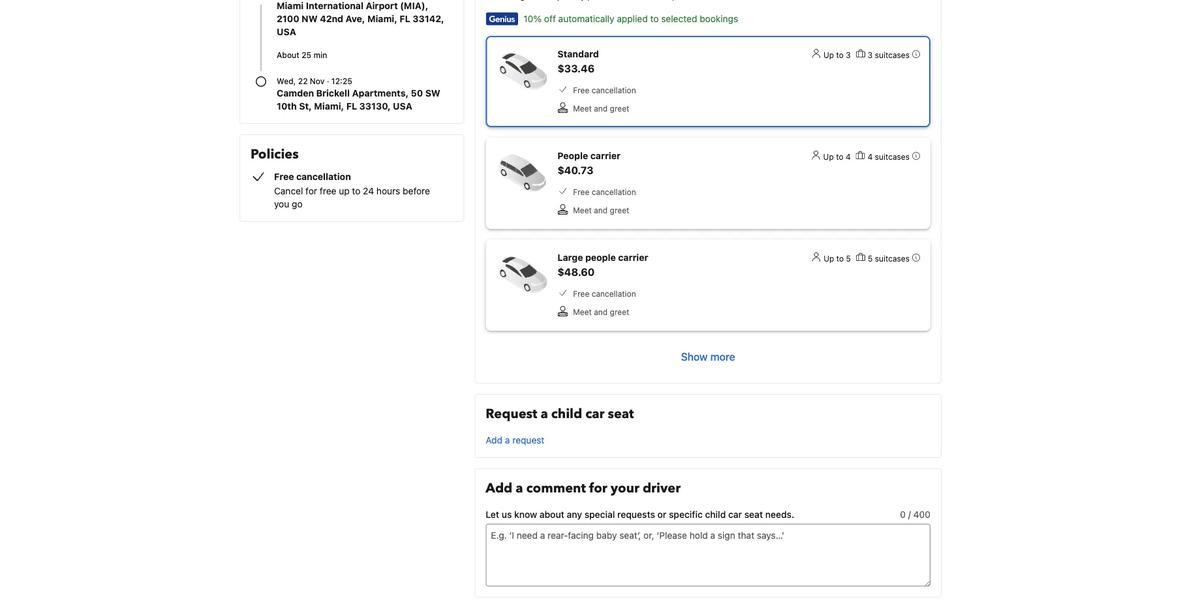 Task type: describe. For each thing, give the bounding box(es) containing it.
show more button
[[486, 341, 930, 373]]

400
[[913, 509, 930, 520]]

your
[[611, 480, 639, 498]]

go
[[292, 199, 303, 209]]

off
[[544, 13, 556, 24]]

special
[[584, 509, 615, 520]]

free cancellation cancel for free up to 24 hours before you go
[[274, 171, 430, 209]]

meet and greet for $33.46
[[573, 104, 629, 113]]

free cancellation for $33.46
[[573, 85, 636, 95]]

greet for $48.60
[[610, 307, 629, 316]]

suitcases for $40.73
[[875, 152, 910, 161]]

free
[[320, 186, 336, 196]]

miami, inside miami international airport (mia), 2100 nw 42nd ave, miami, fl 33142, usa
[[367, 13, 397, 24]]

(mia),
[[400, 0, 428, 11]]

0 / 400
[[900, 509, 930, 520]]

E.g. 'I need a rear-facing baby seat', or, 'Please hold a sign that says…' text field
[[486, 524, 930, 587]]

and for $48.60
[[594, 307, 608, 316]]

1 horizontal spatial seat
[[744, 509, 763, 520]]

add for add a comment for your driver
[[486, 480, 512, 498]]

meet for $40.73
[[573, 206, 592, 215]]

people
[[557, 150, 588, 161]]

to for people
[[836, 254, 844, 263]]

ave,
[[346, 13, 365, 24]]

cancellation for $33.46
[[592, 85, 636, 95]]

a for child
[[541, 405, 548, 423]]

·
[[327, 76, 329, 85]]

large people carrier $48.60
[[557, 252, 648, 278]]

miami
[[277, 0, 304, 11]]

driver
[[643, 480, 681, 498]]

applied
[[617, 13, 648, 24]]

let us know about any special requests or specific child car seat needs.
[[486, 509, 794, 520]]

circle empty image
[[256, 76, 266, 87]]

33130,
[[359, 101, 391, 112]]

$48.60
[[557, 266, 595, 278]]

22
[[298, 76, 308, 85]]

up for carrier
[[824, 254, 834, 263]]

to for $33.46
[[836, 50, 844, 59]]

fl inside wed, 22 nov · 12:25 camden brickell apartments, 50 sw 10th st, miami, fl 33130, usa
[[346, 101, 357, 112]]

know
[[514, 509, 537, 520]]

4 suitcases
[[868, 152, 910, 161]]

up for $40.73
[[823, 152, 834, 161]]

add a comment for your driver
[[486, 480, 681, 498]]

request
[[512, 435, 544, 446]]

standard
[[557, 49, 599, 59]]

about 25 min
[[277, 50, 327, 59]]

people
[[585, 252, 616, 263]]

selected
[[661, 13, 697, 24]]

min
[[313, 50, 327, 59]]

miami international airport (mia), 2100 nw 42nd ave, miami, fl 33142, usa
[[277, 0, 444, 37]]

st,
[[299, 101, 312, 112]]

let
[[486, 509, 499, 520]]

cancellation inside free cancellation cancel for free up to 24 hours before you go
[[296, 171, 351, 182]]

/
[[908, 509, 911, 520]]

50
[[411, 88, 423, 99]]

show
[[681, 351, 708, 363]]

comment
[[526, 480, 586, 498]]

greet for $40.73
[[610, 206, 629, 215]]

42nd
[[320, 13, 343, 24]]

people carrier $40.73
[[557, 150, 621, 177]]

specific
[[669, 509, 703, 520]]

standard $33.46
[[557, 49, 599, 75]]

10%
[[524, 13, 542, 24]]

more
[[710, 351, 735, 363]]

and for $40.73
[[594, 206, 608, 215]]

meet for $33.46
[[573, 104, 592, 113]]

suitcases for carrier
[[875, 254, 910, 263]]

1 4 from the left
[[846, 152, 851, 161]]

$40.73
[[557, 164, 593, 177]]

$33.46
[[557, 62, 595, 75]]

hours
[[376, 186, 400, 196]]

up to 3
[[823, 50, 851, 59]]

camden
[[277, 88, 314, 99]]

free for $40.73
[[573, 187, 589, 196]]

2100
[[277, 13, 299, 24]]

5 suitcases
[[868, 254, 910, 263]]

0 horizontal spatial seat
[[608, 405, 634, 423]]



Task type: vqa. For each thing, say whether or not it's contained in the screenshot.
cancellation inside "Free cancellation Cancel for free up to 24 hours before you go"
yes



Task type: locate. For each thing, give the bounding box(es) containing it.
1 vertical spatial carrier
[[618, 252, 648, 263]]

3 greet from the top
[[610, 307, 629, 316]]

5 left 5 suitcases
[[846, 254, 851, 263]]

requests
[[617, 509, 655, 520]]

2 vertical spatial meet and greet
[[573, 307, 629, 316]]

about
[[539, 509, 564, 520]]

usa down 2100
[[277, 26, 296, 37]]

meet down $40.73
[[573, 206, 592, 215]]

3 free cancellation from the top
[[573, 289, 636, 298]]

0 vertical spatial fl
[[400, 13, 410, 24]]

1 vertical spatial free cancellation
[[573, 187, 636, 196]]

1 and from the top
[[594, 104, 608, 113]]

free cancellation down the people carrier $40.73
[[573, 187, 636, 196]]

wed, 22 nov · 12:25 camden brickell apartments, 50 sw 10th st, miami, fl 33130, usa
[[277, 76, 440, 112]]

1 vertical spatial for
[[589, 480, 607, 498]]

for inside free cancellation cancel for free up to 24 hours before you go
[[305, 186, 317, 196]]

2 vertical spatial meet
[[573, 307, 592, 316]]

greet up the people carrier $40.73
[[610, 104, 629, 113]]

to left 5 suitcases
[[836, 254, 844, 263]]

1 greet from the top
[[610, 104, 629, 113]]

0 vertical spatial up
[[823, 50, 834, 59]]

1 vertical spatial meet and greet
[[573, 206, 629, 215]]

up to 4
[[823, 152, 851, 161]]

0 vertical spatial meet and greet
[[573, 104, 629, 113]]

meet down $48.60
[[573, 307, 592, 316]]

free down $33.46
[[573, 85, 589, 95]]

1 vertical spatial add
[[486, 480, 512, 498]]

to
[[650, 13, 659, 24], [836, 50, 844, 59], [836, 152, 843, 161], [352, 186, 360, 196], [836, 254, 844, 263]]

miami,
[[367, 13, 397, 24], [314, 101, 344, 112]]

bookings
[[700, 13, 738, 24]]

to for carrier
[[836, 152, 843, 161]]

free cancellation down large people carrier $48.60
[[573, 289, 636, 298]]

1 vertical spatial fl
[[346, 101, 357, 112]]

1 vertical spatial suitcases
[[875, 152, 910, 161]]

cancellation down the people carrier $40.73
[[592, 187, 636, 196]]

airport
[[366, 0, 398, 11]]

5
[[846, 254, 851, 263], [868, 254, 873, 263]]

any
[[567, 509, 582, 520]]

1 horizontal spatial for
[[589, 480, 607, 498]]

for for your
[[589, 480, 607, 498]]

2 and from the top
[[594, 206, 608, 215]]

free for $48.60
[[573, 289, 589, 298]]

up left 4 suitcases
[[823, 152, 834, 161]]

nov
[[310, 76, 325, 85]]

child
[[551, 405, 582, 423], [705, 509, 726, 520]]

and for $33.46
[[594, 104, 608, 113]]

1 5 from the left
[[846, 254, 851, 263]]

free cancellation for $48.60
[[573, 289, 636, 298]]

usa down the 50
[[393, 101, 412, 112]]

up
[[339, 186, 350, 196]]

1 meet from the top
[[573, 104, 592, 113]]

a up know
[[516, 480, 523, 498]]

4 left 4 suitcases
[[846, 152, 851, 161]]

0 vertical spatial add
[[486, 435, 502, 446]]

cancellation down large people carrier $48.60
[[592, 289, 636, 298]]

and
[[594, 104, 608, 113], [594, 206, 608, 215], [594, 307, 608, 316]]

us
[[502, 509, 512, 520]]

child right specific
[[705, 509, 726, 520]]

usa inside miami international airport (mia), 2100 nw 42nd ave, miami, fl 33142, usa
[[277, 26, 296, 37]]

meet and greet for $40.73
[[573, 206, 629, 215]]

up left 5 suitcases
[[824, 254, 834, 263]]

2 3 from the left
[[868, 50, 873, 59]]

0 vertical spatial carrier
[[590, 150, 621, 161]]

international
[[306, 0, 363, 11]]

0 horizontal spatial usa
[[277, 26, 296, 37]]

10th
[[277, 101, 297, 112]]

wed,
[[277, 76, 296, 85]]

about
[[277, 50, 299, 59]]

2 vertical spatial free cancellation
[[573, 289, 636, 298]]

add
[[486, 435, 502, 446], [486, 480, 512, 498]]

meet and greet for $48.60
[[573, 307, 629, 316]]

meet and greet down $33.46
[[573, 104, 629, 113]]

to right applied at the top right
[[650, 13, 659, 24]]

free down $40.73
[[573, 187, 589, 196]]

1 vertical spatial greet
[[610, 206, 629, 215]]

1 horizontal spatial 5
[[868, 254, 873, 263]]

meet down $33.46
[[573, 104, 592, 113]]

free up cancel
[[274, 171, 294, 182]]

cancellation up "free"
[[296, 171, 351, 182]]

usa inside wed, 22 nov · 12:25 camden brickell apartments, 50 sw 10th st, miami, fl 33130, usa
[[393, 101, 412, 112]]

0 vertical spatial free cancellation
[[573, 85, 636, 95]]

0 vertical spatial car
[[585, 405, 605, 423]]

0 vertical spatial usa
[[277, 26, 296, 37]]

2 5 from the left
[[868, 254, 873, 263]]

fl down (mia),
[[400, 13, 410, 24]]

up left 3 suitcases
[[823, 50, 834, 59]]

2 add from the top
[[486, 480, 512, 498]]

3 left 3 suitcases
[[846, 50, 851, 59]]

1 vertical spatial up
[[823, 152, 834, 161]]

free
[[573, 85, 589, 95], [274, 171, 294, 182], [573, 187, 589, 196], [573, 289, 589, 298]]

0 horizontal spatial car
[[585, 405, 605, 423]]

suitcases right up to 3
[[875, 50, 910, 59]]

0 vertical spatial meet
[[573, 104, 592, 113]]

0 vertical spatial seat
[[608, 405, 634, 423]]

12:25 timer
[[331, 76, 352, 85]]

greet for $33.46
[[610, 104, 629, 113]]

1 3 from the left
[[846, 50, 851, 59]]

0 horizontal spatial 3
[[846, 50, 851, 59]]

a left request
[[505, 435, 510, 446]]

2 free cancellation from the top
[[573, 187, 636, 196]]

and down $33.46
[[594, 104, 608, 113]]

cancellation for $48.60
[[592, 289, 636, 298]]

2 vertical spatial suitcases
[[875, 254, 910, 263]]

or
[[657, 509, 666, 520]]

2 vertical spatial a
[[516, 480, 523, 498]]

miami, down brickell
[[314, 101, 344, 112]]

add a request
[[486, 435, 544, 446]]

2 vertical spatial up
[[824, 254, 834, 263]]

car
[[585, 405, 605, 423], [728, 509, 742, 520]]

sw
[[425, 88, 440, 99]]

33142,
[[413, 13, 444, 24]]

add inside button
[[486, 435, 502, 446]]

cancellation down $33.46
[[592, 85, 636, 95]]

add a request button
[[486, 434, 544, 447]]

free cancellation down $33.46
[[573, 85, 636, 95]]

suitcases right up to 5 on the right top of page
[[875, 254, 910, 263]]

brickell
[[316, 88, 350, 99]]

cancellation for $40.73
[[592, 187, 636, 196]]

1 horizontal spatial usa
[[393, 101, 412, 112]]

1 horizontal spatial 3
[[868, 50, 873, 59]]

greet
[[610, 104, 629, 113], [610, 206, 629, 215], [610, 307, 629, 316]]

0 horizontal spatial a
[[505, 435, 510, 446]]

3 suitcases
[[868, 50, 910, 59]]

show more
[[681, 351, 735, 363]]

free inside free cancellation cancel for free up to 24 hours before you go
[[274, 171, 294, 182]]

1 horizontal spatial 4
[[868, 152, 873, 161]]

1 suitcases from the top
[[875, 50, 910, 59]]

you
[[274, 199, 289, 209]]

request
[[486, 405, 537, 423]]

and down large people carrier $48.60
[[594, 307, 608, 316]]

0 vertical spatial for
[[305, 186, 317, 196]]

for
[[305, 186, 317, 196], [589, 480, 607, 498]]

for for free
[[305, 186, 317, 196]]

1 vertical spatial a
[[505, 435, 510, 446]]

carrier
[[590, 150, 621, 161], [618, 252, 648, 263]]

to right "up"
[[352, 186, 360, 196]]

add down request
[[486, 435, 502, 446]]

to left 3 suitcases
[[836, 50, 844, 59]]

1 horizontal spatial fl
[[400, 13, 410, 24]]

a for request
[[505, 435, 510, 446]]

child right request
[[551, 405, 582, 423]]

0 horizontal spatial for
[[305, 186, 317, 196]]

and up people
[[594, 206, 608, 215]]

suitcases right up to 4
[[875, 152, 910, 161]]

a up request
[[541, 405, 548, 423]]

0 horizontal spatial miami,
[[314, 101, 344, 112]]

1 vertical spatial child
[[705, 509, 726, 520]]

24
[[363, 186, 374, 196]]

greet down large people carrier $48.60
[[610, 307, 629, 316]]

1 horizontal spatial a
[[516, 480, 523, 498]]

up to 5
[[824, 254, 851, 263]]

0 vertical spatial miami,
[[367, 13, 397, 24]]

a for comment
[[516, 480, 523, 498]]

1 vertical spatial car
[[728, 509, 742, 520]]

1 vertical spatial miami,
[[314, 101, 344, 112]]

up
[[823, 50, 834, 59], [823, 152, 834, 161], [824, 254, 834, 263]]

to left 4 suitcases
[[836, 152, 843, 161]]

request a child car seat
[[486, 405, 634, 423]]

3
[[846, 50, 851, 59], [868, 50, 873, 59]]

3 and from the top
[[594, 307, 608, 316]]

to inside free cancellation cancel for free up to 24 hours before you go
[[352, 186, 360, 196]]

greet up people
[[610, 206, 629, 215]]

1 vertical spatial meet
[[573, 206, 592, 215]]

miami, inside wed, 22 nov · 12:25 camden brickell apartments, 50 sw 10th st, miami, fl 33130, usa
[[314, 101, 344, 112]]

0
[[900, 509, 906, 520]]

before
[[403, 186, 430, 196]]

carrier inside the people carrier $40.73
[[590, 150, 621, 161]]

1 vertical spatial usa
[[393, 101, 412, 112]]

0 horizontal spatial 4
[[846, 152, 851, 161]]

3 meet and greet from the top
[[573, 307, 629, 316]]

2 4 from the left
[[868, 152, 873, 161]]

2 suitcases from the top
[[875, 152, 910, 161]]

for left "free"
[[305, 186, 317, 196]]

apartments,
[[352, 88, 409, 99]]

needs.
[[765, 509, 794, 520]]

seat
[[608, 405, 634, 423], [744, 509, 763, 520]]

policies
[[251, 146, 299, 163]]

1 free cancellation from the top
[[573, 85, 636, 95]]

free for $33.46
[[573, 85, 589, 95]]

3 suitcases from the top
[[875, 254, 910, 263]]

fl down brickell
[[346, 101, 357, 112]]

meet and greet
[[573, 104, 629, 113], [573, 206, 629, 215], [573, 307, 629, 316]]

add up let
[[486, 480, 512, 498]]

add for add a request
[[486, 435, 502, 446]]

a inside add a request button
[[505, 435, 510, 446]]

1 vertical spatial and
[[594, 206, 608, 215]]

0 horizontal spatial fl
[[346, 101, 357, 112]]

meet and greet down large people carrier $48.60
[[573, 307, 629, 316]]

2 meet and greet from the top
[[573, 206, 629, 215]]

meet for $48.60
[[573, 307, 592, 316]]

0 horizontal spatial child
[[551, 405, 582, 423]]

0 vertical spatial suitcases
[[875, 50, 910, 59]]

nw
[[302, 13, 318, 24]]

large
[[557, 252, 583, 263]]

fl inside miami international airport (mia), 2100 nw 42nd ave, miami, fl 33142, usa
[[400, 13, 410, 24]]

0 vertical spatial greet
[[610, 104, 629, 113]]

meet
[[573, 104, 592, 113], [573, 206, 592, 215], [573, 307, 592, 316]]

2 vertical spatial and
[[594, 307, 608, 316]]

0 vertical spatial and
[[594, 104, 608, 113]]

0 vertical spatial child
[[551, 405, 582, 423]]

free cancellation for $40.73
[[573, 187, 636, 196]]

1 horizontal spatial car
[[728, 509, 742, 520]]

0 vertical spatial a
[[541, 405, 548, 423]]

1 vertical spatial seat
[[744, 509, 763, 520]]

3 meet from the top
[[573, 307, 592, 316]]

for up the 'special'
[[589, 480, 607, 498]]

cancellation
[[592, 85, 636, 95], [296, 171, 351, 182], [592, 187, 636, 196], [592, 289, 636, 298]]

3 right up to 3
[[868, 50, 873, 59]]

1 add from the top
[[486, 435, 502, 446]]

carrier inside large people carrier $48.60
[[618, 252, 648, 263]]

fl
[[400, 13, 410, 24], [346, 101, 357, 112]]

1 meet and greet from the top
[[573, 104, 629, 113]]

2 greet from the top
[[610, 206, 629, 215]]

free cancellation
[[573, 85, 636, 95], [573, 187, 636, 196], [573, 289, 636, 298]]

meet and greet down $40.73
[[573, 206, 629, 215]]

0 horizontal spatial 5
[[846, 254, 851, 263]]

a
[[541, 405, 548, 423], [505, 435, 510, 446], [516, 480, 523, 498]]

2 meet from the top
[[573, 206, 592, 215]]

4 right up to 4
[[868, 152, 873, 161]]

free down $48.60
[[573, 289, 589, 298]]

automatically
[[558, 13, 614, 24]]

miami, down airport
[[367, 13, 397, 24]]

cancel
[[274, 186, 303, 196]]

1 horizontal spatial child
[[705, 509, 726, 520]]

2 horizontal spatial a
[[541, 405, 548, 423]]

25
[[302, 50, 311, 59]]

5 right up to 5 on the right top of page
[[868, 254, 873, 263]]

10% off automatically applied to selected bookings
[[524, 13, 738, 24]]

2 vertical spatial greet
[[610, 307, 629, 316]]

1 horizontal spatial miami,
[[367, 13, 397, 24]]

12:25
[[331, 76, 352, 85]]



